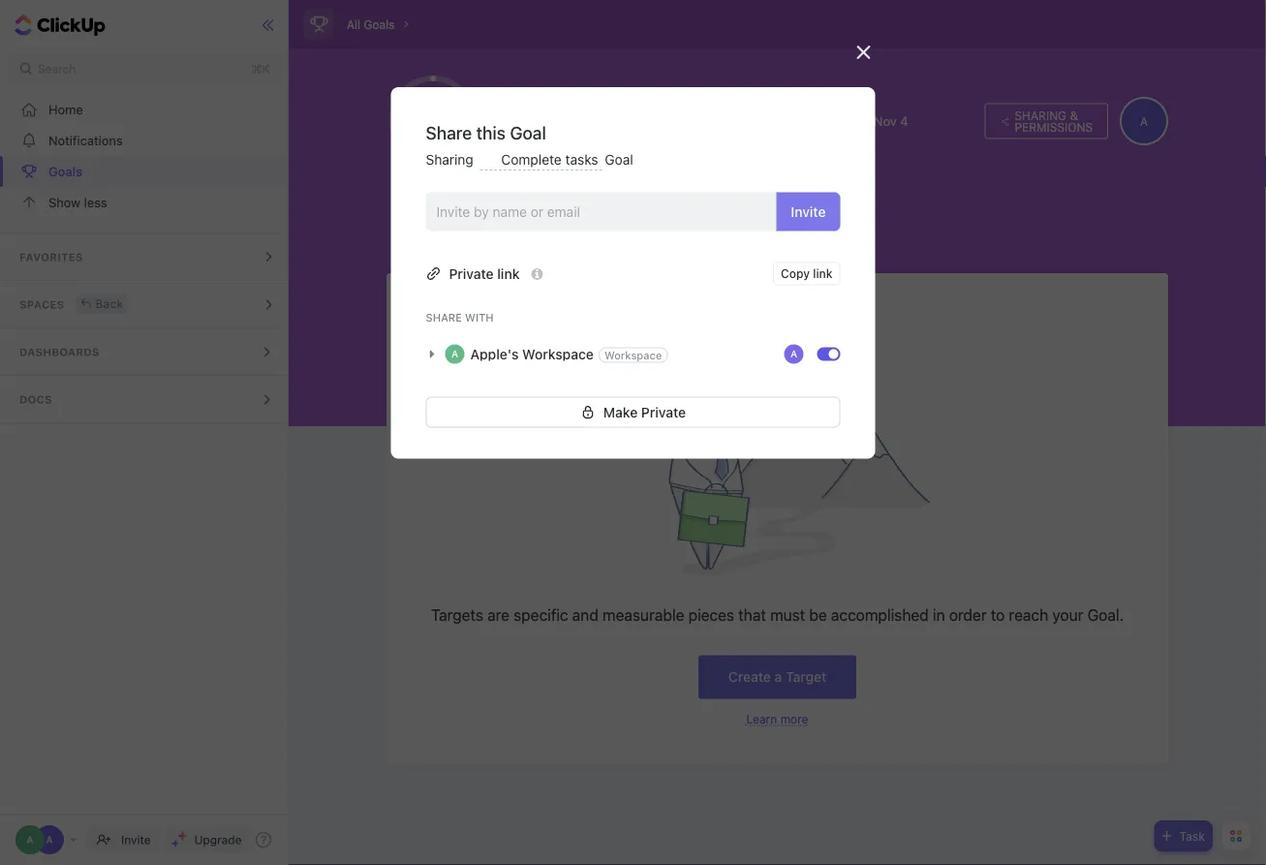 Task type: vqa. For each thing, say whether or not it's contained in the screenshot.
user group image to the top
no



Task type: describe. For each thing, give the bounding box(es) containing it.
this
[[476, 122, 506, 143]]

create a target
[[728, 669, 827, 685]]

measurable
[[603, 606, 684, 624]]

link for copy link
[[813, 267, 833, 281]]

back link
[[76, 294, 127, 313]]

1 horizontal spatial workspace
[[604, 349, 662, 361]]

favorites button
[[0, 233, 293, 280]]

back
[[95, 297, 123, 310]]

make private
[[603, 404, 686, 420]]

⌘k
[[251, 62, 270, 76]]

show
[[48, 195, 81, 210]]

0 vertical spatial complete
[[499, 107, 600, 135]]

upgrade
[[194, 833, 242, 847]]

sharing & permissions
[[1015, 109, 1093, 134]]

&
[[1070, 109, 1078, 123]]

1 horizontal spatial private
[[641, 404, 686, 420]]

0 horizontal spatial goal
[[510, 122, 546, 143]]

specific
[[514, 606, 568, 624]]

favorites
[[19, 251, 83, 263]]

search
[[38, 62, 76, 76]]

1 vertical spatial complete tasks
[[498, 152, 602, 168]]

notifications link
[[0, 125, 293, 156]]

sidebar navigation
[[0, 0, 293, 865]]

home
[[48, 102, 83, 117]]

0 vertical spatial complete tasks
[[499, 107, 666, 135]]

permissions
[[1015, 121, 1093, 134]]

share with
[[426, 312, 494, 324]]

that
[[738, 606, 766, 624]]

2 a from the left
[[791, 348, 797, 359]]

share this goal
[[426, 122, 546, 143]]



Task type: locate. For each thing, give the bounding box(es) containing it.
0 horizontal spatial tasks
[[565, 152, 598, 168]]

sharing inside sharing & permissions
[[1015, 109, 1067, 123]]

upgrade link
[[164, 826, 249, 853]]

and
[[572, 606, 598, 624]]

private link
[[449, 266, 520, 282]]

show less
[[48, 195, 107, 210]]

targets are specific and measurable pieces that must be accomplished in order to reach your goal.
[[431, 606, 1124, 624]]

link for private link
[[497, 266, 520, 282]]

goal
[[510, 122, 546, 143], [605, 152, 633, 168]]

1 horizontal spatial tasks
[[606, 107, 660, 135]]

link right copy on the top
[[813, 267, 833, 281]]

sharing for sharing
[[426, 152, 477, 168]]

complete tasks up invite by name or email text field on the top of the page
[[499, 107, 666, 135]]

must
[[770, 606, 805, 624]]

1 a from the left
[[451, 348, 458, 359]]

2 share from the top
[[426, 312, 462, 324]]

1 horizontal spatial invite
[[791, 204, 826, 220]]

all goals
[[347, 17, 395, 31]]

less
[[84, 195, 107, 210]]

1 vertical spatial sharing
[[426, 152, 477, 168]]

invite left upgrade link
[[121, 833, 151, 847]]

sharing left &
[[1015, 109, 1067, 123]]

a
[[451, 348, 458, 359], [791, 348, 797, 359]]

goals link
[[0, 156, 293, 187]]

docs
[[19, 393, 52, 406]]

complete
[[499, 107, 600, 135], [501, 152, 562, 168]]

1 vertical spatial goal
[[605, 152, 633, 168]]

copy
[[781, 267, 810, 281]]

complete tasks
[[499, 107, 666, 135], [498, 152, 602, 168]]

0 vertical spatial private
[[449, 266, 494, 282]]

0 vertical spatial sharing
[[1015, 109, 1067, 123]]

1 share from the top
[[426, 122, 472, 143]]

0 vertical spatial tasks
[[606, 107, 660, 135]]

0 horizontal spatial workspace
[[522, 346, 594, 362]]

learn more
[[746, 712, 808, 726]]

notifications
[[48, 133, 123, 148]]

dashboards
[[19, 346, 99, 358]]

share for share with
[[426, 312, 462, 324]]

0 horizontal spatial private
[[449, 266, 494, 282]]

more
[[780, 712, 808, 726]]

a down share with
[[451, 348, 458, 359]]

share left with
[[426, 312, 462, 324]]

tasks
[[606, 107, 660, 135], [565, 152, 598, 168]]

apple's
[[470, 346, 519, 362]]

1 horizontal spatial goal
[[605, 152, 633, 168]]

sharing for sharing & permissions
[[1015, 109, 1067, 123]]

0 horizontal spatial invite
[[121, 833, 151, 847]]

copy link
[[781, 267, 833, 281]]

share for share this goal
[[426, 122, 472, 143]]

learn
[[746, 712, 777, 726]]

0 vertical spatial share
[[426, 122, 472, 143]]

invite inside sidebar navigation
[[121, 833, 151, 847]]

with
[[465, 312, 494, 324]]

reach
[[1009, 606, 1048, 624]]

1 horizontal spatial link
[[813, 267, 833, 281]]

goals
[[48, 164, 82, 179]]

0 horizontal spatial link
[[497, 266, 520, 282]]

pieces
[[688, 606, 734, 624]]

1 vertical spatial private
[[641, 404, 686, 420]]

private right make
[[641, 404, 686, 420]]

all goals link
[[342, 12, 400, 37]]

invite up copy link
[[791, 204, 826, 220]]

1 vertical spatial invite
[[121, 833, 151, 847]]

link up apple's
[[497, 266, 520, 282]]

workspace up make private
[[604, 349, 662, 361]]

a down copy on the top
[[791, 348, 797, 359]]

goal up invite by name or email text field on the top of the page
[[605, 152, 633, 168]]

private
[[449, 266, 494, 282], [641, 404, 686, 420]]

be
[[809, 606, 827, 624]]

invite
[[791, 204, 826, 220], [121, 833, 151, 847]]

goal right this
[[510, 122, 546, 143]]

order
[[949, 606, 987, 624]]

task
[[1179, 829, 1205, 843]]

1 vertical spatial complete
[[501, 152, 562, 168]]

share
[[426, 122, 472, 143], [426, 312, 462, 324]]

in
[[933, 606, 945, 624]]

workspace right apple's
[[522, 346, 594, 362]]

your
[[1052, 606, 1083, 624]]

private up with
[[449, 266, 494, 282]]

0 horizontal spatial a
[[451, 348, 458, 359]]

complete tasks down this
[[498, 152, 602, 168]]

0 horizontal spatial sharing
[[426, 152, 477, 168]]

accomplished
[[831, 606, 929, 624]]

workspace
[[522, 346, 594, 362], [604, 349, 662, 361]]

0 vertical spatial invite
[[791, 204, 826, 220]]

home link
[[0, 94, 293, 125]]

1 horizontal spatial a
[[791, 348, 797, 359]]

1 horizontal spatial sharing
[[1015, 109, 1067, 123]]

make
[[603, 404, 638, 420]]

apple's workspace
[[470, 346, 594, 362]]

1 vertical spatial share
[[426, 312, 462, 324]]

Invite by name or email text field
[[436, 197, 769, 226]]

learn more link
[[746, 712, 808, 726]]

to
[[991, 606, 1005, 624]]

goal.
[[1087, 606, 1124, 624]]

are
[[487, 606, 510, 624]]

targets
[[431, 606, 483, 624]]

0 vertical spatial goal
[[510, 122, 546, 143]]

sharing down share this goal
[[426, 152, 477, 168]]

1 vertical spatial tasks
[[565, 152, 598, 168]]

link
[[497, 266, 520, 282], [813, 267, 833, 281]]

sharing
[[1015, 109, 1067, 123], [426, 152, 477, 168]]

share left this
[[426, 122, 472, 143]]



